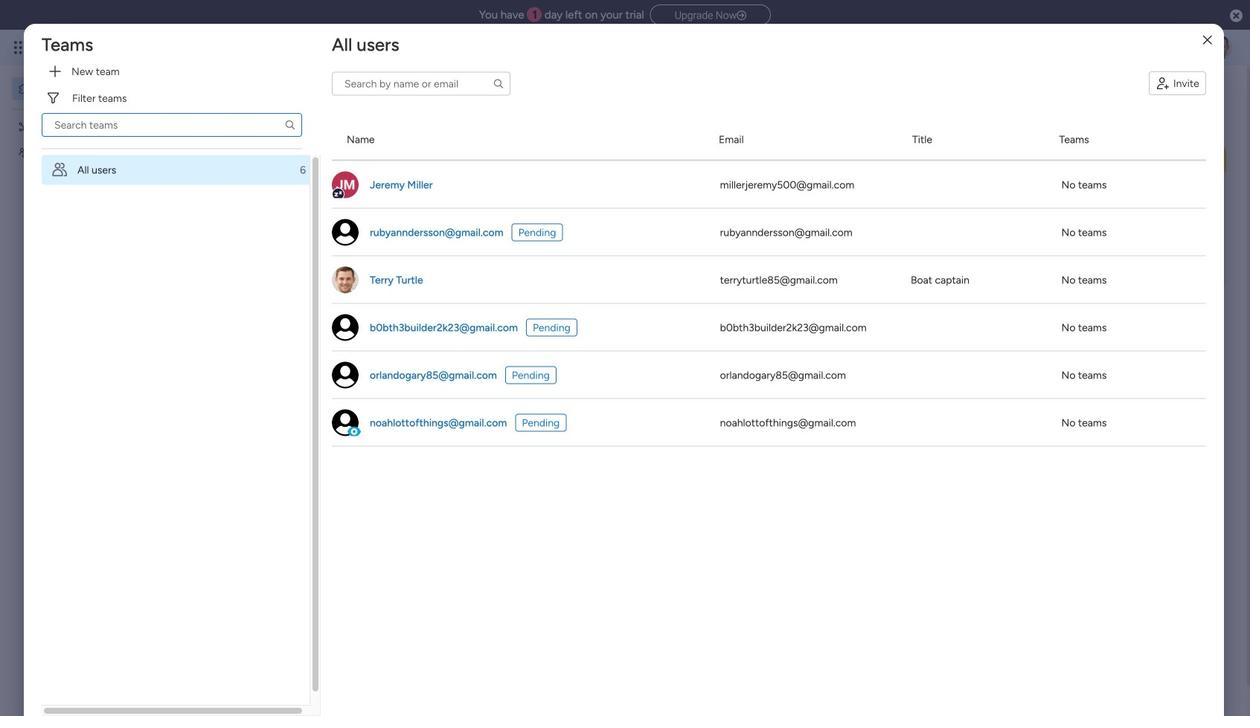 Task type: describe. For each thing, give the bounding box(es) containing it.
monday code is now live - secured infrastructure with seamless integration to monday.com. hosting your apps is now easier than ever. image
[[226, 137, 1227, 296]]

dapulse close image
[[1230, 9, 1243, 24]]

orlandogary85@gmail.com image
[[332, 362, 359, 389]]

2 row from the top
[[332, 161, 1207, 209]]

search image
[[493, 78, 505, 90]]

noahlottofthings@gmail.com image
[[332, 410, 359, 437]]

6 row from the top
[[332, 352, 1207, 399]]

7 row from the top
[[332, 399, 1207, 447]]

close image
[[1203, 35, 1212, 46]]

5 row from the top
[[332, 304, 1207, 352]]

terry turtle image
[[332, 267, 359, 294]]

4 row from the top
[[332, 256, 1207, 304]]

Search by name or email search field
[[332, 72, 511, 95]]

b0bth3builder2k23@gmail.com image
[[332, 314, 359, 341]]



Task type: locate. For each thing, give the bounding box(es) containing it.
build something awesome image
[[671, 385, 842, 486]]

option
[[42, 155, 301, 185]]

row
[[332, 119, 1207, 161], [332, 161, 1207, 209], [332, 209, 1207, 256], [332, 256, 1207, 304], [332, 304, 1207, 352], [332, 352, 1207, 399], [332, 399, 1207, 447]]

search image
[[284, 119, 296, 131]]

jeremy miller image
[[332, 172, 359, 198]]

grid
[[332, 119, 1207, 717]]

row group
[[332, 161, 1207, 447]]

terry turtle image
[[1209, 36, 1233, 60]]

None search field
[[42, 113, 302, 137]]

Search teams search field
[[42, 113, 302, 137]]

1 row from the top
[[332, 119, 1207, 161]]

select product image
[[13, 40, 28, 55]]

dapulse rightstroke image
[[737, 10, 747, 21]]

3 row from the top
[[332, 209, 1207, 256]]

None search field
[[332, 72, 511, 95]]

rubyanndersson@gmail.com image
[[332, 219, 359, 246]]



Task type: vqa. For each thing, say whether or not it's contained in the screenshot.
select product "image"
yes



